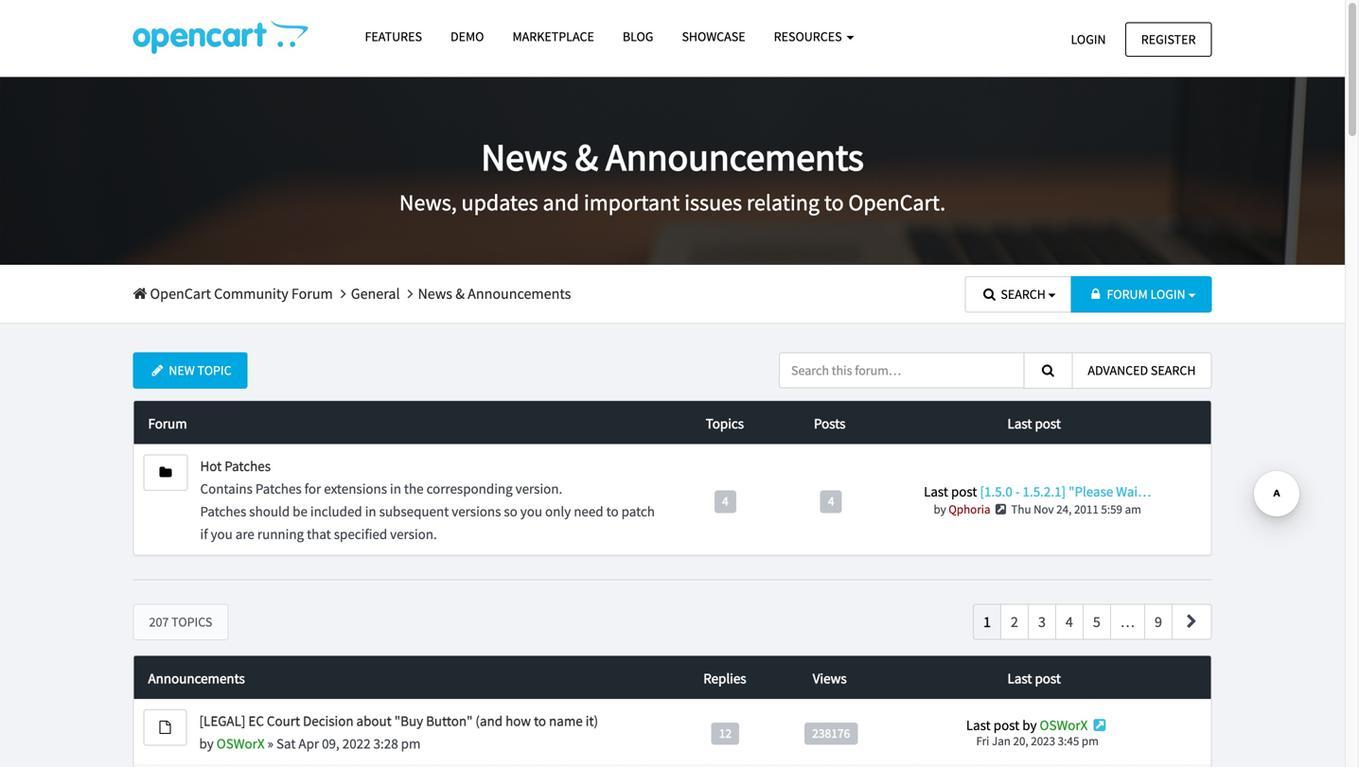 Task type: locate. For each thing, give the bounding box(es) containing it.
0 horizontal spatial &
[[456, 284, 465, 303]]

2022
[[342, 735, 371, 753]]

news for news & announcements news, updates and important issues relating to opencart.
[[481, 133, 568, 181]]

4 left 5 "button"
[[1066, 613, 1073, 632]]

1 vertical spatial last post
[[1008, 670, 1061, 688]]

announcements down the updates
[[468, 284, 571, 303]]

1 vertical spatial osworx link
[[217, 735, 265, 753]]

qphoria
[[949, 502, 991, 518]]

advanced search link
[[1072, 353, 1212, 389]]

1 horizontal spatial osworx link
[[1040, 716, 1088, 734]]

0 horizontal spatial announcements
[[148, 670, 245, 688]]

1 horizontal spatial news
[[481, 133, 568, 181]]

post
[[1035, 415, 1061, 433], [951, 483, 977, 501], [1035, 670, 1061, 688], [994, 716, 1020, 734]]

opencart community forum
[[147, 284, 333, 303]]

go to last post image
[[1091, 718, 1109, 733]]

you
[[521, 503, 543, 521], [211, 526, 233, 544]]

0 vertical spatial login
[[1071, 31, 1106, 48]]

1 vertical spatial in
[[365, 503, 376, 521]]

& up and
[[575, 133, 598, 181]]

news & announcements news, updates and important issues relating to opencart.
[[399, 133, 946, 217]]

nov
[[1034, 502, 1054, 518]]

last post [1.5.0 - 1.5.2.1] "please wai…
[[924, 483, 1152, 501]]

advanced search
[[1088, 362, 1196, 379]]

1 vertical spatial announcements
[[468, 284, 571, 303]]

1 last post from the top
[[1008, 415, 1061, 433]]

4 down posts
[[828, 494, 835, 510]]

login right lock icon
[[1151, 286, 1186, 303]]

osworx left go to last post icon
[[1040, 716, 1088, 734]]

3 button
[[1028, 605, 1056, 641]]

posts
[[814, 415, 846, 433]]

news
[[481, 133, 568, 181], [418, 284, 453, 303]]

updates
[[462, 189, 538, 217]]

included
[[310, 503, 362, 521]]

Advanced search search field
[[779, 353, 1212, 389]]

pm
[[1082, 733, 1099, 749], [401, 735, 421, 753]]

1 horizontal spatial version.
[[516, 480, 563, 498]]

post down search image
[[1035, 415, 1061, 433]]

1 horizontal spatial forum
[[292, 284, 333, 303]]

1 vertical spatial you
[[211, 526, 233, 544]]

last
[[1008, 415, 1032, 433], [924, 483, 949, 501], [1008, 670, 1032, 688], [966, 716, 991, 734]]

3:28
[[374, 735, 398, 753]]

0 vertical spatial &
[[575, 133, 598, 181]]

am
[[1125, 502, 1142, 518]]

last post for views
[[1008, 670, 1061, 688]]

osworx link
[[1040, 716, 1088, 734], [217, 735, 265, 753]]

0 horizontal spatial version.
[[390, 526, 437, 544]]

patches
[[225, 457, 271, 475], [256, 480, 302, 498], [200, 503, 246, 521]]

2023
[[1031, 733, 1056, 749]]

version. up only
[[516, 480, 563, 498]]

& right general link
[[456, 284, 465, 303]]

file o image
[[160, 721, 171, 735]]

news for news & announcements
[[418, 284, 453, 303]]

1 vertical spatial login
[[1151, 286, 1186, 303]]

1 vertical spatial news
[[418, 284, 453, 303]]

0 vertical spatial you
[[521, 503, 543, 521]]

2
[[1011, 613, 1019, 632]]

pm inside "[legal] ec court decision about "buy button" (and how to name it) by osworx » sat apr 09, 2022 3:28 pm"
[[401, 735, 421, 753]]

so
[[504, 503, 518, 521]]

2 horizontal spatial by
[[1023, 716, 1037, 734]]

4 down topics
[[722, 494, 729, 510]]

2 horizontal spatial forum
[[1107, 286, 1148, 303]]

forum login
[[1107, 286, 1186, 303]]

& for news & announcements news, updates and important issues relating to opencart.
[[575, 133, 598, 181]]

last up last post by osworx
[[1008, 670, 1032, 688]]

by inside "[legal] ec court decision about "buy button" (and how to name it) by osworx » sat apr 09, 2022 3:28 pm"
[[199, 735, 214, 753]]

1 horizontal spatial you
[[521, 503, 543, 521]]

0 horizontal spatial by
[[199, 735, 214, 753]]

forum for forum login
[[1107, 286, 1148, 303]]

pm down "buy
[[401, 735, 421, 753]]

0 vertical spatial news
[[481, 133, 568, 181]]

2 horizontal spatial to
[[824, 189, 844, 217]]

version. down subsequent
[[390, 526, 437, 544]]

announcements
[[606, 133, 864, 181], [468, 284, 571, 303], [148, 670, 245, 688]]

2 last post from the top
[[1008, 670, 1061, 688]]

& inside news & announcements news, updates and important issues relating to opencart.
[[575, 133, 598, 181]]

0 vertical spatial to
[[824, 189, 844, 217]]

&
[[575, 133, 598, 181], [456, 284, 465, 303]]

0 horizontal spatial osworx link
[[217, 735, 265, 753]]

topic
[[197, 362, 232, 379]]

osworx link left go to last post icon
[[1040, 716, 1088, 734]]

24,
[[1057, 502, 1072, 518]]

general
[[351, 284, 400, 303]]

by down the "[legal]"
[[199, 735, 214, 753]]

last post for posts
[[1008, 415, 1061, 433]]

last post up last post by osworx
[[1008, 670, 1061, 688]]

pm down go to last post icon
[[1082, 733, 1099, 749]]

1 vertical spatial &
[[456, 284, 465, 303]]

0 vertical spatial version.
[[516, 480, 563, 498]]

hot patches image
[[160, 466, 172, 480]]

showcase link
[[668, 20, 760, 53]]

0 vertical spatial by
[[934, 502, 946, 518]]

showcase
[[682, 28, 746, 45]]

9
[[1155, 613, 1162, 632]]

1 horizontal spatial announcements
[[468, 284, 571, 303]]

you right 'so' at the left bottom
[[521, 503, 543, 521]]

home image
[[133, 286, 147, 302]]

opencart.
[[849, 189, 946, 217]]

1 horizontal spatial login
[[1151, 286, 1186, 303]]

0 horizontal spatial osworx
[[217, 735, 265, 753]]

by qphoria
[[934, 502, 991, 518]]

forum up hot patches image at left bottom
[[148, 415, 187, 433]]

20,
[[1013, 733, 1029, 749]]

patches up should
[[256, 480, 302, 498]]

news right the general
[[418, 284, 453, 303]]

news & announcements
[[418, 284, 571, 303]]

news up the updates
[[481, 133, 568, 181]]

1 vertical spatial osworx
[[217, 735, 265, 753]]

in up specified
[[365, 503, 376, 521]]

and
[[543, 189, 579, 217]]

last left jan
[[966, 716, 991, 734]]

last post
[[1008, 415, 1061, 433], [1008, 670, 1061, 688]]

that
[[307, 526, 331, 544]]

0 horizontal spatial in
[[365, 503, 376, 521]]

contains
[[200, 480, 253, 498]]

by right jan
[[1023, 716, 1037, 734]]

resources link
[[760, 20, 869, 53]]

announcements up issues
[[606, 133, 864, 181]]

Search this forum… text field
[[779, 353, 1025, 389]]

blog
[[623, 28, 654, 45]]

osworx link down ec
[[217, 735, 265, 753]]

in left the
[[390, 480, 401, 498]]

topics
[[706, 415, 744, 433]]

views
[[813, 670, 847, 688]]

announcements inside news & announcements news, updates and important issues relating to opencart.
[[606, 133, 864, 181]]

forum right community on the left top
[[292, 284, 333, 303]]

0 vertical spatial osworx link
[[1040, 716, 1088, 734]]

button"
[[426, 712, 473, 730]]

to right relating
[[824, 189, 844, 217]]

register link
[[1125, 22, 1212, 57]]

forum
[[292, 284, 333, 303], [1107, 286, 1148, 303], [148, 415, 187, 433]]

court
[[267, 712, 300, 730]]

forum right lock icon
[[1107, 286, 1148, 303]]

0 horizontal spatial 4
[[722, 494, 729, 510]]

osworx down ec
[[217, 735, 265, 753]]

to right "need"
[[606, 503, 619, 521]]

1 horizontal spatial osworx
[[1040, 716, 1088, 734]]

to inside news & announcements news, updates and important issues relating to opencart.
[[824, 189, 844, 217]]

to for announcements
[[824, 189, 844, 217]]

238176
[[812, 726, 850, 742]]

1 horizontal spatial to
[[606, 503, 619, 521]]

osworx link for by
[[217, 735, 265, 753]]

login left register
[[1071, 31, 1106, 48]]

patches up contains
[[225, 457, 271, 475]]

by left "qphoria" on the right of the page
[[934, 502, 946, 518]]

demo
[[451, 28, 484, 45]]

forum inside dropdown button
[[1107, 286, 1148, 303]]

1 vertical spatial by
[[1023, 716, 1037, 734]]

2 vertical spatial by
[[199, 735, 214, 753]]

2 horizontal spatial 4
[[1066, 613, 1073, 632]]

0 horizontal spatial pm
[[401, 735, 421, 753]]

0 horizontal spatial news
[[418, 284, 453, 303]]

advanced
[[1088, 362, 1148, 379]]

1 vertical spatial to
[[606, 503, 619, 521]]

patches down contains
[[200, 503, 246, 521]]

2 horizontal spatial announcements
[[606, 133, 864, 181]]

corresponding
[[427, 480, 513, 498]]

subsequent
[[379, 503, 449, 521]]

announcements up the "[legal]"
[[148, 670, 245, 688]]

to
[[824, 189, 844, 217], [606, 503, 619, 521], [534, 712, 546, 730]]

news inside news & announcements news, updates and important issues relating to opencart.
[[481, 133, 568, 181]]

community
[[214, 284, 288, 303]]

last post down search image
[[1008, 415, 1061, 433]]

1 horizontal spatial &
[[575, 133, 598, 181]]

0 horizontal spatial to
[[534, 712, 546, 730]]

0 horizontal spatial forum
[[148, 415, 187, 433]]

opencart
[[150, 284, 211, 303]]

osworx link for last post by
[[1040, 716, 1088, 734]]

to inside "[legal] ec court decision about "buy button" (and how to name it) by osworx » sat apr 09, 2022 3:28 pm"
[[534, 712, 546, 730]]

»
[[267, 735, 274, 753]]

-
[[1016, 483, 1020, 501]]

to right how
[[534, 712, 546, 730]]

the
[[404, 480, 424, 498]]

post right fri
[[994, 716, 1020, 734]]

new topic
[[169, 362, 232, 379]]

…
[[1121, 613, 1135, 632]]

login link
[[1055, 22, 1122, 57]]

announcements for news & announcements
[[468, 284, 571, 303]]

relating
[[747, 189, 820, 217]]

last up by qphoria
[[924, 483, 949, 501]]

lock image
[[1087, 288, 1105, 301]]

0 vertical spatial in
[[390, 480, 401, 498]]

0 vertical spatial last post
[[1008, 415, 1061, 433]]

sat
[[276, 735, 296, 753]]

you right if at bottom left
[[211, 526, 233, 544]]

2 vertical spatial to
[[534, 712, 546, 730]]

0 vertical spatial announcements
[[606, 133, 864, 181]]

to inside hot patches contains patches for extensions in the corresponding version. patches should be included in subsequent versions so you only need to patch if you are running that specified version.
[[606, 503, 619, 521]]



Task type: vqa. For each thing, say whether or not it's contained in the screenshot.
[LEGAL]
yes



Task type: describe. For each thing, give the bounding box(es) containing it.
(and
[[476, 712, 503, 730]]

5:59
[[1101, 502, 1123, 518]]

search button
[[965, 276, 1072, 313]]

only
[[545, 503, 571, 521]]

news,
[[399, 189, 457, 217]]

[legal] ec court decision about "buy button" (and how to name it) link
[[199, 712, 598, 730]]

demo link
[[436, 20, 498, 53]]

[1.5.0 - 1.5.2.1] "please wai… link
[[980, 483, 1152, 501]]

marketplace
[[513, 28, 594, 45]]

search
[[1001, 286, 1046, 303]]

opencart community forum link
[[133, 284, 333, 303]]

[1.5.0
[[980, 483, 1013, 501]]

& for news & announcements
[[456, 284, 465, 303]]

2 button
[[1001, 605, 1029, 641]]

new topic link
[[133, 353, 248, 389]]

apr
[[299, 735, 319, 753]]

1
[[984, 613, 991, 632]]

search image
[[981, 288, 998, 301]]

it)
[[586, 712, 598, 730]]

important
[[584, 189, 680, 217]]

0 vertical spatial patches
[[225, 457, 271, 475]]

2 vertical spatial patches
[[200, 503, 246, 521]]

name
[[549, 712, 583, 730]]

4 button
[[1055, 605, 1084, 641]]

post up last post by osworx
[[1035, 670, 1061, 688]]

1 vertical spatial version.
[[390, 526, 437, 544]]

for
[[305, 480, 321, 498]]

9 button
[[1145, 605, 1173, 641]]

need
[[574, 503, 604, 521]]

running
[[257, 526, 304, 544]]

general link
[[351, 284, 400, 303]]

how
[[506, 712, 531, 730]]

hot patches contains patches for extensions in the corresponding version. patches should be included in subsequent versions so you only need to patch if you are running that specified version.
[[200, 457, 655, 544]]

osworx inside "[legal] ec court decision about "buy button" (and how to name it) by osworx » sat apr 09, 2022 3:28 pm"
[[217, 735, 265, 753]]

fri
[[977, 733, 990, 749]]

1 horizontal spatial pm
[[1082, 733, 1099, 749]]

patch
[[622, 503, 655, 521]]

12
[[719, 726, 732, 742]]

pencil image
[[149, 364, 166, 377]]

thu
[[1011, 502, 1031, 518]]

3
[[1038, 613, 1046, 632]]

1.5.2.1]
[[1023, 483, 1066, 501]]

5 button
[[1083, 605, 1111, 641]]

replies
[[704, 670, 747, 688]]

login inside dropdown button
[[1151, 286, 1186, 303]]

thu nov 24, 2011 5:59 am
[[1011, 502, 1142, 518]]

marketplace link
[[498, 20, 609, 53]]

3:45
[[1058, 733, 1080, 749]]

1 vertical spatial patches
[[256, 480, 302, 498]]

fri jan 20, 2023 3:45 pm
[[977, 733, 1099, 749]]

0 vertical spatial osworx
[[1040, 716, 1088, 734]]

4 inside button
[[1066, 613, 1073, 632]]

decision
[[303, 712, 354, 730]]

post up by qphoria
[[951, 483, 977, 501]]

wai…
[[1116, 483, 1152, 501]]

[legal] ec court decision about "buy button" (and how to name it) by osworx » sat apr 09, 2022 3:28 pm
[[199, 712, 598, 753]]

2011
[[1074, 502, 1099, 518]]

jan
[[992, 733, 1011, 749]]

blog link
[[609, 20, 668, 53]]

chevron right image
[[1182, 615, 1202, 630]]

ec
[[248, 712, 264, 730]]

register
[[1142, 31, 1196, 48]]

are
[[236, 526, 255, 544]]

[legal]
[[199, 712, 246, 730]]

view the latest post image
[[993, 504, 1009, 516]]

extensions
[[324, 480, 387, 498]]

hot
[[200, 457, 222, 475]]

forum for forum
[[148, 415, 187, 433]]

to for court
[[534, 712, 546, 730]]

if
[[200, 526, 208, 544]]

be
[[293, 503, 308, 521]]

specified
[[334, 526, 387, 544]]

about
[[356, 712, 392, 730]]

0 horizontal spatial login
[[1071, 31, 1106, 48]]

search image
[[1040, 364, 1057, 377]]

last post by osworx
[[966, 716, 1088, 734]]

1 horizontal spatial 4
[[828, 494, 835, 510]]

features
[[365, 28, 422, 45]]

last down advanced search search box
[[1008, 415, 1032, 433]]

versions
[[452, 503, 501, 521]]

1 horizontal spatial in
[[390, 480, 401, 498]]

qphoria link
[[949, 502, 991, 518]]

2 vertical spatial announcements
[[148, 670, 245, 688]]

0 horizontal spatial you
[[211, 526, 233, 544]]

announcements for news & announcements news, updates and important issues relating to opencart.
[[606, 133, 864, 181]]

should
[[249, 503, 290, 521]]

09,
[[322, 735, 340, 753]]

news & announcements link
[[418, 284, 571, 303]]

search
[[1151, 362, 1196, 379]]

features link
[[351, 20, 436, 53]]

hot patches link
[[200, 457, 271, 475]]

1 horizontal spatial by
[[934, 502, 946, 518]]



